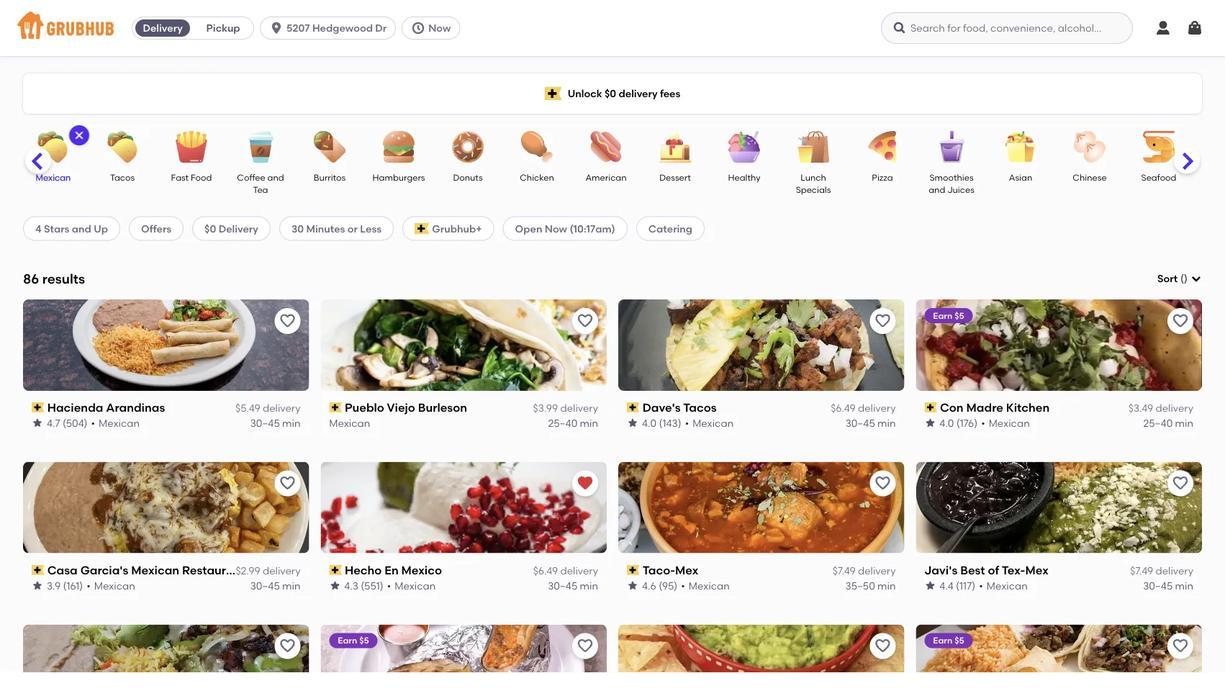 Task type: vqa. For each thing, say whether or not it's contained in the screenshot.
4.6 (1202)
no



Task type: describe. For each thing, give the bounding box(es) containing it.
con
[[941, 401, 964, 415]]

• mexican for garcia's
[[87, 580, 135, 592]]

30–45 for dave's tacos
[[846, 417, 876, 429]]

mexico
[[402, 563, 442, 577]]

dr
[[375, 22, 387, 34]]

$3.49
[[1129, 402, 1154, 415]]

subscription pass image for dave's tacos
[[627, 403, 640, 413]]

healthy
[[729, 172, 761, 183]]

results
[[42, 271, 85, 287]]

save this restaurant button for taco-mex logo
[[870, 471, 896, 497]]

hamburgers image
[[374, 131, 424, 163]]

unlock $0 delivery fees
[[568, 87, 681, 100]]

save this restaurant image for 'pueblo viejo burleson logo'
[[577, 312, 594, 330]]

4.3
[[345, 580, 359, 592]]

0 vertical spatial $0
[[605, 87, 617, 100]]

save this restaurant button for casa garcia's mexican restaurant logo
[[275, 471, 301, 497]]

$5 for super burrito on 5th logo
[[360, 636, 369, 646]]

chinese
[[1073, 172, 1107, 183]]

and for coffee and tea
[[268, 172, 284, 183]]

super burrito on 5th logo image
[[321, 625, 607, 673]]

open
[[515, 222, 543, 235]]

con madre kitchen logo image
[[917, 299, 1203, 391]]

1 horizontal spatial now
[[545, 222, 568, 235]]

and for smoothies and juices
[[929, 185, 946, 195]]

save this restaurant image for $2.99 delivery
[[279, 475, 296, 492]]

4.7
[[47, 417, 60, 429]]

delivery for dave's tacos
[[859, 402, 896, 415]]

fast food
[[171, 172, 212, 183]]

viejo
[[387, 401, 416, 415]]

subscription pass image for taco-mex
[[627, 565, 640, 575]]

• mexican for mex
[[682, 580, 730, 592]]

delivery for taco-mex
[[859, 565, 896, 577]]

• mexican for en
[[388, 580, 436, 592]]

subscription pass image for casa garcia's mexican restaurant
[[32, 565, 44, 575]]

earn for super burrito on 5th logo
[[338, 636, 358, 646]]

4.6
[[642, 580, 657, 592]]

• for mex
[[682, 580, 686, 592]]

grubhub+
[[432, 222, 482, 235]]

4
[[35, 222, 42, 235]]

25–40 min for con madre kitchen
[[1144, 417, 1194, 429]]

(176)
[[957, 417, 978, 429]]

fast
[[171, 172, 189, 183]]

offers
[[141, 222, 171, 235]]

$5 for taqueria chapala 4 logo
[[955, 636, 965, 646]]

up
[[94, 222, 108, 235]]

saved restaurant image
[[577, 475, 594, 492]]

mexican for 4.0 (143)
[[693, 417, 734, 429]]

mexican image
[[28, 131, 79, 163]]

$6.49 for dave's tacos
[[831, 402, 856, 415]]

30 minutes or less
[[292, 222, 382, 235]]

star icon image for hecho en mexico
[[330, 580, 341, 592]]

grubhub plus flag logo image for grubhub+
[[415, 223, 430, 234]]

star icon image for con madre kitchen
[[925, 417, 937, 429]]

juices
[[948, 185, 975, 195]]

star icon image for taco-mex
[[627, 580, 639, 592]]

dessert image
[[650, 131, 701, 163]]

tea
[[253, 185, 268, 195]]

pueblo viejo burleson logo image
[[321, 299, 607, 391]]

fast food image
[[166, 131, 217, 163]]

mexican for 4.6 (95)
[[689, 580, 730, 592]]

(95)
[[659, 580, 678, 592]]

minutes
[[307, 222, 345, 235]]

mexican right garcia's on the left bottom
[[131, 563, 179, 577]]

hamburgers
[[373, 172, 425, 183]]

earn for taqueria chapala 4 logo
[[934, 636, 953, 646]]

javi's
[[925, 563, 958, 577]]

30–45 min for hacienda arandinas
[[250, 417, 301, 429]]

• mexican down of
[[980, 580, 1029, 592]]

of
[[989, 563, 1000, 577]]

specials
[[796, 185, 831, 195]]

5207 hedgewood dr button
[[260, 17, 402, 40]]

30–45 min for dave's tacos
[[846, 417, 896, 429]]

5207
[[287, 22, 310, 34]]

taqueria chapala 4 logo image
[[917, 625, 1203, 673]]

pueblo viejo burleson
[[345, 401, 468, 415]]

$6.49 delivery for hecho en mexico
[[533, 565, 599, 577]]

stars
[[44, 222, 69, 235]]

subscription pass image for pueblo viejo burleson
[[330, 403, 342, 413]]

taqueria arandas 2 logo image
[[23, 625, 309, 673]]

• for madre
[[982, 417, 986, 429]]

• for garcia's
[[87, 580, 91, 592]]

restaurant
[[182, 563, 245, 577]]

donuts
[[453, 172, 483, 183]]

smoothies
[[930, 172, 974, 183]]

4.4 (117)
[[940, 580, 976, 592]]

3.9 (161)
[[47, 580, 83, 592]]

or
[[348, 222, 358, 235]]

(161)
[[63, 580, 83, 592]]

star icon image left the 4.4
[[925, 580, 937, 592]]

sort ( )
[[1158, 273, 1188, 285]]

burritos image
[[305, 131, 355, 163]]

fees
[[660, 87, 681, 100]]

now button
[[402, 17, 466, 40]]

seafood image
[[1134, 131, 1185, 163]]

1 vertical spatial tacos
[[684, 401, 717, 415]]

4.4
[[940, 580, 954, 592]]

30–45 min for casa garcia's mexican restaurant
[[250, 580, 301, 592]]

hecho
[[345, 563, 382, 577]]

kitchen
[[1007, 401, 1051, 415]]

best
[[961, 563, 986, 577]]

healthy image
[[720, 131, 770, 163]]

delivery for hacienda arandinas
[[263, 402, 301, 415]]

pickup button
[[193, 17, 254, 40]]

min for con madre kitchen
[[1176, 417, 1194, 429]]

$3.99
[[533, 402, 558, 415]]

tacos image
[[97, 131, 148, 163]]

earn for con madre kitchen logo
[[934, 310, 953, 321]]

4.0 (143)
[[642, 417, 682, 429]]

save this restaurant button for 'pueblo viejo burleson logo'
[[573, 308, 599, 334]]

star icon image for dave's tacos
[[627, 417, 639, 429]]

2 mex from the left
[[1026, 563, 1049, 577]]

javi's best of tex-mex logo image
[[917, 462, 1203, 554]]

casa garcia's mexican restaurant
[[47, 563, 245, 577]]

javi's best of tex-mex
[[925, 563, 1049, 577]]

pueblo
[[345, 401, 385, 415]]

mexican for 4.0 (176)
[[990, 417, 1031, 429]]

(
[[1181, 273, 1185, 285]]

capital taco logo image
[[619, 625, 905, 673]]

american image
[[581, 131, 632, 163]]

coffee and tea
[[237, 172, 284, 195]]

save this restaurant image for $7.49 delivery
[[1173, 475, 1190, 492]]

30–45 for casa garcia's mexican restaurant
[[250, 580, 280, 592]]

burleson
[[418, 401, 468, 415]]

now inside button
[[429, 22, 451, 34]]

delivery inside button
[[143, 22, 183, 34]]

4.0 for con madre kitchen
[[940, 417, 955, 429]]

Search for food, convenience, alcohol... search field
[[882, 12, 1134, 44]]

$3.99 delivery
[[533, 402, 599, 415]]

save this restaurant button for capital taco logo
[[870, 634, 896, 659]]

tex-
[[1003, 563, 1026, 577]]

star icon image for casa garcia's mexican restaurant
[[32, 580, 43, 592]]

burritos
[[314, 172, 346, 183]]

$6.49 for hecho en mexico
[[533, 565, 558, 577]]

delivery for con madre kitchen
[[1156, 402, 1194, 415]]

save this restaurant button for taqueria arandas 2 logo
[[275, 634, 301, 659]]

earn $5 for taqueria chapala 4 logo
[[934, 636, 965, 646]]



Task type: locate. For each thing, give the bounding box(es) containing it.
madre
[[967, 401, 1004, 415]]

1 horizontal spatial mex
[[1026, 563, 1049, 577]]

pizza
[[872, 172, 894, 183]]

25–40 min for pueblo viejo burleson
[[548, 417, 599, 429]]

hacienda
[[47, 401, 103, 415]]

0 horizontal spatial and
[[72, 222, 91, 235]]

4.0 down the con
[[940, 417, 955, 429]]

$7.49 for 30–45
[[1131, 565, 1154, 577]]

save this restaurant image
[[875, 312, 892, 330], [279, 475, 296, 492], [1173, 475, 1190, 492], [875, 638, 892, 655], [1173, 638, 1190, 655]]

None field
[[1158, 272, 1203, 286]]

and up the tea
[[268, 172, 284, 183]]

subscription pass image left hacienda
[[32, 403, 44, 413]]

$7.49 delivery for 30–45
[[1131, 565, 1194, 577]]

lunch
[[801, 172, 827, 183]]

subscription pass image left the con
[[925, 403, 938, 413]]

subscription pass image left dave's
[[627, 403, 640, 413]]

hacienda arandinas
[[47, 401, 165, 415]]

pickup
[[206, 22, 240, 34]]

and down smoothies
[[929, 185, 946, 195]]

smoothies and juices
[[929, 172, 975, 195]]

25–40 min down $3.99 delivery
[[548, 417, 599, 429]]

asian
[[1010, 172, 1033, 183]]

0 horizontal spatial 25–40 min
[[548, 417, 599, 429]]

0 horizontal spatial now
[[429, 22, 451, 34]]

• mexican down dave's tacos
[[685, 417, 734, 429]]

hacienda arandinas logo image
[[23, 299, 309, 391]]

25–40 for con madre kitchen
[[1144, 417, 1173, 429]]

delivery for casa garcia's mexican restaurant
[[263, 565, 301, 577]]

$5
[[955, 310, 965, 321], [360, 636, 369, 646], [955, 636, 965, 646]]

$0
[[605, 87, 617, 100], [205, 222, 216, 235]]

1 vertical spatial $6.49 delivery
[[533, 565, 599, 577]]

1 4.0 from the left
[[642, 417, 657, 429]]

star icon image left 4.3
[[330, 580, 341, 592]]

grubhub plus flag logo image
[[545, 87, 562, 100], [415, 223, 430, 234]]

star icon image left 4.6
[[627, 580, 639, 592]]

2 25–40 from the left
[[1144, 417, 1173, 429]]

pizza image
[[858, 131, 908, 163]]

hecho en mexico logo image
[[321, 462, 607, 554]]

min for hacienda arandinas
[[282, 417, 301, 429]]

grubhub plus flag logo image left the grubhub+
[[415, 223, 430, 234]]

1 horizontal spatial $6.49
[[831, 402, 856, 415]]

30
[[292, 222, 304, 235]]

taco-mex
[[643, 563, 699, 577]]

2 horizontal spatial and
[[929, 185, 946, 195]]

• down en
[[388, 580, 391, 592]]

1 horizontal spatial 25–40
[[1144, 417, 1173, 429]]

1 $7.49 delivery from the left
[[833, 565, 896, 577]]

mex right of
[[1026, 563, 1049, 577]]

grubhub plus flag logo image for unlock $0 delivery fees
[[545, 87, 562, 100]]

4.0 for dave's tacos
[[642, 417, 657, 429]]

35–50 min
[[846, 580, 896, 592]]

86 results
[[23, 271, 85, 287]]

$7.49 delivery for 35–50
[[833, 565, 896, 577]]

save this restaurant button
[[275, 308, 301, 334], [573, 308, 599, 334], [870, 308, 896, 334], [1168, 308, 1194, 334], [275, 471, 301, 497], [870, 471, 896, 497], [1168, 471, 1194, 497], [275, 634, 301, 659], [573, 634, 599, 659], [870, 634, 896, 659], [1168, 634, 1194, 659]]

• mexican down hacienda arandinas
[[91, 417, 140, 429]]

star icon image left 4.7
[[32, 417, 43, 429]]

35–50
[[846, 580, 876, 592]]

0 vertical spatial $6.49 delivery
[[831, 402, 896, 415]]

star icon image for hacienda arandinas
[[32, 417, 43, 429]]

86
[[23, 271, 39, 287]]

0 horizontal spatial 4.0
[[642, 417, 657, 429]]

0 vertical spatial $6.49
[[831, 402, 856, 415]]

tacos right dave's
[[684, 401, 717, 415]]

0 vertical spatial delivery
[[143, 22, 183, 34]]

$5.49 delivery
[[236, 402, 301, 415]]

lunch specials
[[796, 172, 831, 195]]

$0 down food
[[205, 222, 216, 235]]

1 vertical spatial delivery
[[219, 222, 259, 235]]

• mexican right (95)
[[682, 580, 730, 592]]

seafood
[[1142, 172, 1177, 183]]

earn $5
[[934, 310, 965, 321], [338, 636, 369, 646], [934, 636, 965, 646]]

subscription pass image left casa
[[32, 565, 44, 575]]

min for taco-mex
[[878, 580, 896, 592]]

$2.99 delivery
[[236, 565, 301, 577]]

taco-mex logo image
[[619, 462, 905, 554]]

svg image inside 5207 hedgewood dr button
[[269, 21, 284, 35]]

mexican for 4.7 (504)
[[99, 417, 140, 429]]

1 vertical spatial and
[[929, 185, 946, 195]]

• right (117)
[[980, 580, 984, 592]]

now
[[429, 22, 451, 34], [545, 222, 568, 235]]

min for casa garcia's mexican restaurant
[[282, 580, 301, 592]]

casa garcia's mexican restaurant logo image
[[23, 462, 309, 554]]

star icon image
[[32, 417, 43, 429], [627, 417, 639, 429], [925, 417, 937, 429], [32, 580, 43, 592], [330, 580, 341, 592], [627, 580, 639, 592], [925, 580, 937, 592]]

delivery button
[[133, 17, 193, 40]]

1 25–40 min from the left
[[548, 417, 599, 429]]

save this restaurant image for hacienda arandinas logo
[[279, 312, 296, 330]]

taco-
[[643, 563, 676, 577]]

save this restaurant image
[[279, 312, 296, 330], [577, 312, 594, 330], [1173, 312, 1190, 330], [875, 475, 892, 492], [279, 638, 296, 655], [577, 638, 594, 655]]

• mexican down garcia's on the left bottom
[[87, 580, 135, 592]]

lunch specials image
[[789, 131, 839, 163]]

min for pueblo viejo burleson
[[580, 417, 599, 429]]

subscription pass image
[[330, 403, 342, 413], [627, 403, 640, 413], [925, 403, 938, 413], [32, 565, 44, 575]]

0 horizontal spatial tacos
[[110, 172, 135, 183]]

save this restaurant image for $6.49 delivery
[[875, 312, 892, 330]]

1 vertical spatial $6.49
[[533, 565, 558, 577]]

food
[[191, 172, 212, 183]]

3.9
[[47, 580, 61, 592]]

save this restaurant image for taco-mex logo
[[875, 475, 892, 492]]

$6.49 delivery
[[831, 402, 896, 415], [533, 565, 599, 577]]

• right (95)
[[682, 580, 686, 592]]

$6.49
[[831, 402, 856, 415], [533, 565, 558, 577]]

1 horizontal spatial $6.49 delivery
[[831, 402, 896, 415]]

star icon image left 4.0 (143) at bottom
[[627, 417, 639, 429]]

asian image
[[996, 131, 1047, 163]]

main navigation navigation
[[0, 0, 1226, 56]]

0 horizontal spatial 25–40
[[548, 417, 578, 429]]

mexican down tex-
[[987, 580, 1029, 592]]

30–45 min
[[250, 417, 301, 429], [846, 417, 896, 429], [250, 580, 301, 592], [548, 580, 599, 592], [1144, 580, 1194, 592]]

tacos down tacos image
[[110, 172, 135, 183]]

$7.49 delivery
[[833, 565, 896, 577], [1131, 565, 1194, 577]]

• mexican for madre
[[982, 417, 1031, 429]]

dessert
[[660, 172, 691, 183]]

1 vertical spatial now
[[545, 222, 568, 235]]

• right (161)
[[87, 580, 91, 592]]

1 horizontal spatial subscription pass image
[[330, 565, 342, 575]]

)
[[1185, 273, 1188, 285]]

chinese image
[[1065, 131, 1116, 163]]

mexican down dave's tacos
[[693, 417, 734, 429]]

30–45
[[250, 417, 280, 429], [846, 417, 876, 429], [250, 580, 280, 592], [548, 580, 578, 592], [1144, 580, 1173, 592]]

sort
[[1158, 273, 1178, 285]]

2 $7.49 delivery from the left
[[1131, 565, 1194, 577]]

(10:17am)
[[570, 222, 616, 235]]

1 horizontal spatial 4.0
[[940, 417, 955, 429]]

min for dave's tacos
[[878, 417, 896, 429]]

(551)
[[361, 580, 384, 592]]

4.3 (551)
[[345, 580, 384, 592]]

4.0 (176)
[[940, 417, 978, 429]]

grubhub plus flag logo image left unlock
[[545, 87, 562, 100]]

1 mex from the left
[[676, 563, 699, 577]]

star icon image left 4.0 (176)
[[925, 417, 937, 429]]

(117)
[[957, 580, 976, 592]]

mexican
[[36, 172, 71, 183], [99, 417, 140, 429], [330, 417, 371, 429], [693, 417, 734, 429], [990, 417, 1031, 429], [131, 563, 179, 577], [94, 580, 135, 592], [395, 580, 436, 592], [689, 580, 730, 592], [987, 580, 1029, 592]]

• for en
[[388, 580, 391, 592]]

mexican down hacienda arandinas
[[99, 417, 140, 429]]

earn
[[934, 310, 953, 321], [338, 636, 358, 646], [934, 636, 953, 646]]

american
[[586, 172, 627, 183]]

• mexican for arandinas
[[91, 417, 140, 429]]

• mexican
[[91, 417, 140, 429], [685, 417, 734, 429], [982, 417, 1031, 429], [87, 580, 135, 592], [388, 580, 436, 592], [682, 580, 730, 592], [980, 580, 1029, 592]]

delivery left pickup
[[143, 22, 183, 34]]

mexican for 4.4 (117)
[[987, 580, 1029, 592]]

subscription pass image left hecho
[[330, 565, 342, 575]]

delivery for hecho en mexico
[[561, 565, 599, 577]]

• mexican down the 'mexico'
[[388, 580, 436, 592]]

delivery for pueblo viejo burleson
[[561, 402, 599, 415]]

earn $5 for super burrito on 5th logo
[[338, 636, 369, 646]]

0 vertical spatial and
[[268, 172, 284, 183]]

subscription pass image for con madre kitchen
[[925, 403, 938, 413]]

save this restaurant button for hacienda arandinas logo
[[275, 308, 301, 334]]

mexican down mexican image
[[36, 172, 71, 183]]

and left up at left
[[72, 222, 91, 235]]

2 25–40 min from the left
[[1144, 417, 1194, 429]]

1 $7.49 from the left
[[833, 565, 856, 577]]

coffee and tea image
[[236, 131, 286, 163]]

mex up (95)
[[676, 563, 699, 577]]

none field containing sort
[[1158, 272, 1203, 286]]

$5 for con madre kitchen logo
[[955, 310, 965, 321]]

0 horizontal spatial $0
[[205, 222, 216, 235]]

arandinas
[[106, 401, 165, 415]]

delivery down the tea
[[219, 222, 259, 235]]

dave's tacos
[[643, 401, 717, 415]]

saved restaurant button
[[573, 471, 599, 497]]

1 vertical spatial grubhub plus flag logo image
[[415, 223, 430, 234]]

now right open
[[545, 222, 568, 235]]

2 4.0 from the left
[[940, 417, 955, 429]]

30–45 for hecho en mexico
[[548, 580, 578, 592]]

4.0 down dave's
[[642, 417, 657, 429]]

chicken
[[520, 172, 554, 183]]

en
[[385, 563, 399, 577]]

star icon image left 3.9 at the bottom left of page
[[32, 580, 43, 592]]

$0 delivery
[[205, 222, 259, 235]]

1 horizontal spatial and
[[268, 172, 284, 183]]

mexican down the 'mexico'
[[395, 580, 436, 592]]

1 horizontal spatial $0
[[605, 87, 617, 100]]

0 vertical spatial tacos
[[110, 172, 135, 183]]

now right dr
[[429, 22, 451, 34]]

0 horizontal spatial svg image
[[269, 21, 284, 35]]

smoothies and juices image
[[927, 131, 977, 163]]

donuts image
[[443, 131, 493, 163]]

1 vertical spatial $0
[[205, 222, 216, 235]]

25–40 for pueblo viejo burleson
[[548, 417, 578, 429]]

25–40
[[548, 417, 578, 429], [1144, 417, 1173, 429]]

mexican for 3.9 (161)
[[94, 580, 135, 592]]

• mexican for tacos
[[685, 417, 734, 429]]

0 vertical spatial grubhub plus flag logo image
[[545, 87, 562, 100]]

earn $5 for con madre kitchen logo
[[934, 310, 965, 321]]

2 horizontal spatial svg image
[[1187, 19, 1204, 37]]

subscription pass image for hacienda arandinas
[[32, 403, 44, 413]]

dave's tacos logo image
[[619, 299, 905, 391]]

open now (10:17am)
[[515, 222, 616, 235]]

0 horizontal spatial mex
[[676, 563, 699, 577]]

• down madre
[[982, 417, 986, 429]]

and inside the smoothies and juices
[[929, 185, 946, 195]]

subscription pass image left taco-
[[627, 565, 640, 575]]

$3.49 delivery
[[1129, 402, 1194, 415]]

2 vertical spatial and
[[72, 222, 91, 235]]

0 horizontal spatial $7.49 delivery
[[833, 565, 896, 577]]

1 horizontal spatial delivery
[[219, 222, 259, 235]]

save this restaurant button for dave's tacos logo
[[870, 308, 896, 334]]

$0 right unlock
[[605, 87, 617, 100]]

svg image
[[1155, 19, 1173, 37], [411, 21, 426, 35], [73, 130, 85, 141], [1191, 273, 1203, 285]]

• right (504)
[[91, 417, 95, 429]]

$6.49 delivery for dave's tacos
[[831, 402, 896, 415]]

0 horizontal spatial $6.49
[[533, 565, 558, 577]]

$2.99
[[236, 565, 260, 577]]

• mexican down con madre kitchen
[[982, 417, 1031, 429]]

25–40 down $3.99 delivery
[[548, 417, 578, 429]]

0 horizontal spatial delivery
[[143, 22, 183, 34]]

30–45 for hacienda arandinas
[[250, 417, 280, 429]]

25–40 min down the $3.49 delivery
[[1144, 417, 1194, 429]]

dave's
[[643, 401, 681, 415]]

mexican down garcia's on the left bottom
[[94, 580, 135, 592]]

2 horizontal spatial subscription pass image
[[627, 565, 640, 575]]

mexican right (95)
[[689, 580, 730, 592]]

$7.49 for 35–50
[[833, 565, 856, 577]]

4.7 (504)
[[47, 417, 88, 429]]

(143)
[[659, 417, 682, 429]]

svg image inside now button
[[411, 21, 426, 35]]

1 horizontal spatial $7.49 delivery
[[1131, 565, 1194, 577]]

1 horizontal spatial $7.49
[[1131, 565, 1154, 577]]

coffee
[[237, 172, 266, 183]]

0 horizontal spatial grubhub plus flag logo image
[[415, 223, 430, 234]]

garcia's
[[80, 563, 128, 577]]

$5.49
[[236, 402, 260, 415]]

and inside coffee and tea
[[268, 172, 284, 183]]

1 25–40 from the left
[[548, 417, 578, 429]]

min
[[282, 417, 301, 429], [580, 417, 599, 429], [878, 417, 896, 429], [1176, 417, 1194, 429], [282, 580, 301, 592], [580, 580, 599, 592], [878, 580, 896, 592], [1176, 580, 1194, 592]]

2 $7.49 from the left
[[1131, 565, 1154, 577]]

casa
[[47, 563, 78, 577]]

chicken image
[[512, 131, 563, 163]]

save this restaurant image for taqueria arandas 2 logo
[[279, 638, 296, 655]]

• right (143)
[[685, 417, 689, 429]]

5207 hedgewood dr
[[287, 22, 387, 34]]

0 horizontal spatial $7.49
[[833, 565, 856, 577]]

save this restaurant button for javi's best of tex-mex logo
[[1168, 471, 1194, 497]]

• for arandinas
[[91, 417, 95, 429]]

delivery
[[619, 87, 658, 100], [263, 402, 301, 415], [561, 402, 599, 415], [859, 402, 896, 415], [1156, 402, 1194, 415], [263, 565, 301, 577], [561, 565, 599, 577], [859, 565, 896, 577], [1156, 565, 1194, 577]]

25–40 down the $3.49 delivery
[[1144, 417, 1173, 429]]

subscription pass image
[[32, 403, 44, 413], [330, 565, 342, 575], [627, 565, 640, 575]]

1 horizontal spatial grubhub plus flag logo image
[[545, 87, 562, 100]]

0 horizontal spatial $6.49 delivery
[[533, 565, 599, 577]]

subscription pass image for hecho en mexico
[[330, 565, 342, 575]]

mexican for 4.3 (551)
[[395, 580, 436, 592]]

0 vertical spatial now
[[429, 22, 451, 34]]

mexican down con madre kitchen
[[990, 417, 1031, 429]]

1 horizontal spatial tacos
[[684, 401, 717, 415]]

30–45 min for hecho en mexico
[[548, 580, 599, 592]]

4.6 (95)
[[642, 580, 678, 592]]

con madre kitchen
[[941, 401, 1051, 415]]

hedgewood
[[313, 22, 373, 34]]

1 horizontal spatial svg image
[[893, 21, 908, 35]]

mexican down pueblo
[[330, 417, 371, 429]]

(504)
[[63, 417, 88, 429]]

0 horizontal spatial subscription pass image
[[32, 403, 44, 413]]

• for tacos
[[685, 417, 689, 429]]

svg image
[[1187, 19, 1204, 37], [269, 21, 284, 35], [893, 21, 908, 35]]

1 horizontal spatial 25–40 min
[[1144, 417, 1194, 429]]

less
[[360, 222, 382, 235]]

subscription pass image left pueblo
[[330, 403, 342, 413]]

min for hecho en mexico
[[580, 580, 599, 592]]



